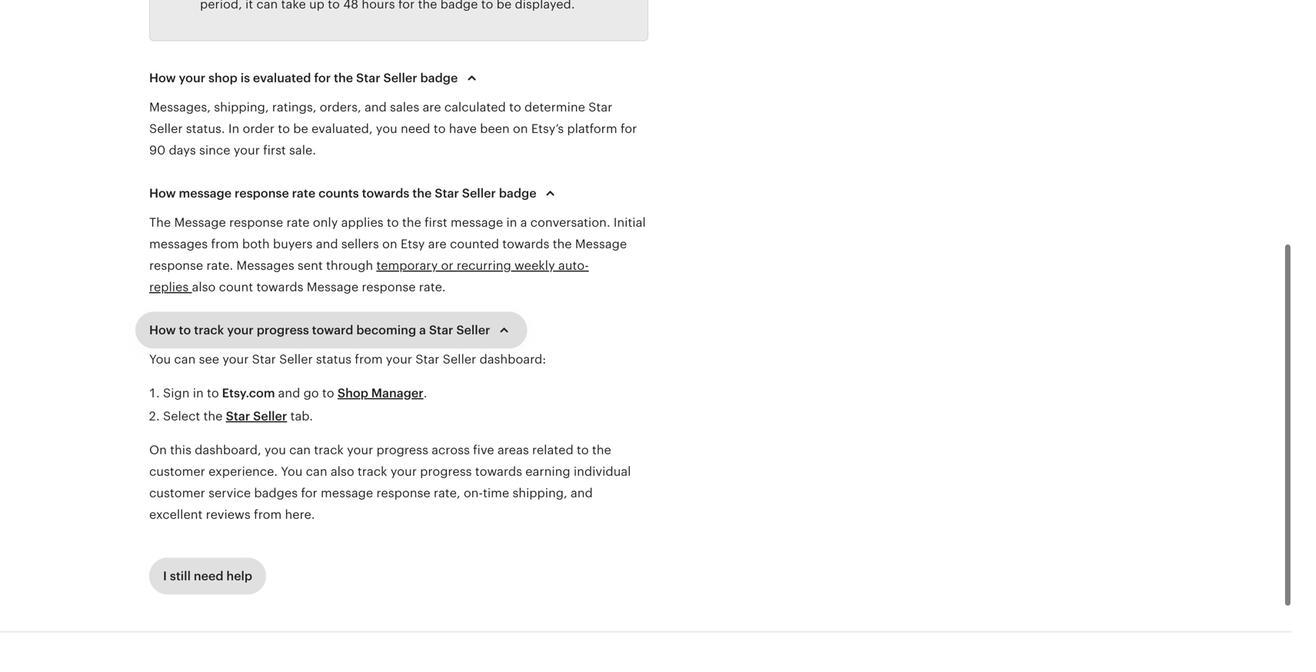 Task type: describe. For each thing, give the bounding box(es) containing it.
also inside . you can also track your progress towards earning individual customer service badges for message response rate, on-time shipping, and excellent reviews from here.
[[331, 465, 355, 479]]

counts
[[319, 187, 359, 200]]

or
[[441, 259, 454, 273]]

badge for how your shop is evaluated for the star seller badge
[[421, 71, 458, 85]]

to right go
[[322, 387, 334, 401]]

messages
[[149, 237, 208, 251]]

etsy.com
[[222, 387, 275, 401]]

counted
[[450, 237, 499, 251]]

customer inside . you can also track your progress towards earning individual customer service badges for message response rate, on-time shipping, and excellent reviews from here.
[[149, 487, 205, 501]]

. inside . you can also track your progress towards earning individual customer service badges for message response rate, on-time shipping, and excellent reviews from here.
[[274, 465, 278, 479]]

sign
[[163, 387, 190, 401]]

determine
[[525, 100, 586, 114]]

earning
[[526, 465, 571, 479]]

in
[[228, 122, 240, 136]]

0 vertical spatial you
[[149, 353, 171, 367]]

how message response rate counts towards the star seller badge button
[[135, 175, 574, 212]]

on
[[149, 444, 167, 458]]

badges
[[254, 487, 298, 501]]

rate. inside initial messages from both buyers and sellers on etsy are counted towards the message response rate. messages sent
[[207, 259, 233, 273]]

applies
[[341, 216, 384, 230]]

messages
[[237, 259, 295, 273]]

five
[[473, 444, 495, 458]]

and left go
[[278, 387, 300, 401]]

status
[[316, 353, 352, 367]]

and inside messages, shipping, ratings, orders, and sales are calculated to determine star seller status. in order to be evaluated, you need to have been on etsy's platform for 90 days since your first sale.
[[365, 100, 387, 114]]

manager
[[372, 387, 424, 401]]

conversation.
[[531, 216, 611, 230]]

select
[[163, 410, 200, 424]]

through
[[326, 259, 377, 273]]

on inside initial messages from both buyers and sellers on etsy are counted towards the message response rate. messages sent
[[383, 237, 398, 251]]

your inside dropdown button
[[227, 324, 254, 337]]

still
[[170, 570, 191, 584]]

seller inside messages, shipping, ratings, orders, and sales are calculated to determine star seller status. in order to be evaluated, you need to have been on etsy's platform for 90 days since your first sale.
[[149, 122, 183, 136]]

seller inside dropdown button
[[457, 324, 491, 337]]

also count towards message response rate.
[[192, 281, 449, 294]]

temporary
[[377, 259, 438, 273]]

towards inside initial messages from both buyers and sellers on etsy are counted towards the message response rate. messages sent
[[503, 237, 550, 251]]

progress inside dropdown button
[[257, 324, 309, 337]]

need inside messages, shipping, ratings, orders, and sales are calculated to determine star seller status. in order to be evaluated, you need to have been on etsy's platform for 90 days since your first sale.
[[401, 122, 431, 136]]

buyers
[[273, 237, 313, 251]]

for inside messages, shipping, ratings, orders, and sales are calculated to determine star seller status. in order to be evaluated, you need to have been on etsy's platform for 90 days since your first sale.
[[621, 122, 637, 136]]

experience
[[209, 465, 274, 479]]

rate,
[[434, 487, 461, 501]]

status.
[[186, 122, 225, 136]]

are inside initial messages from both buyers and sellers on etsy are counted towards the message response rate. messages sent
[[428, 237, 447, 251]]

message inside dropdown button
[[179, 187, 232, 200]]

response inside . you can also track your progress towards earning individual customer service badges for message response rate, on-time shipping, and excellent reviews from here.
[[377, 487, 431, 501]]

star up orders, on the top
[[356, 71, 381, 85]]

orders,
[[320, 100, 361, 114]]

1 horizontal spatial in
[[507, 216, 517, 230]]

days
[[169, 144, 196, 157]]

on this dashboard, you can track your progress across five areas related to the customer experience
[[149, 444, 612, 479]]

the right select
[[204, 410, 223, 424]]

your inside messages, shipping, ratings, orders, and sales are calculated to determine star seller status. in order to be evaluated, you need to have been on etsy's platform for 90 days since your first sale.
[[234, 144, 260, 157]]

temporary or recurring weekly auto- replies link
[[149, 259, 589, 294]]

the
[[149, 216, 171, 230]]

you inside messages, shipping, ratings, orders, and sales are calculated to determine star seller status. in order to be evaluated, you need to have been on etsy's platform for 90 days since your first sale.
[[376, 122, 398, 136]]

shop
[[338, 387, 369, 401]]

to inside on this dashboard, you can track your progress across five areas related to the customer experience
[[577, 444, 589, 458]]

can inside on this dashboard, you can track your progress across five areas related to the customer experience
[[289, 444, 311, 458]]

from inside initial messages from both buyers and sellers on etsy are counted towards the message response rate. messages sent
[[211, 237, 239, 251]]

seller up sales
[[384, 71, 418, 85]]

sales
[[390, 100, 420, 114]]

0 horizontal spatial need
[[194, 570, 224, 584]]

etsy's
[[532, 122, 564, 136]]

temporary or recurring weekly auto- replies
[[149, 259, 589, 294]]

from inside . you can also track your progress towards earning individual customer service badges for message response rate, on-time shipping, and excellent reviews from here.
[[254, 508, 282, 522]]

i still need help
[[163, 570, 253, 584]]

for inside dropdown button
[[314, 71, 331, 85]]

you can see your star seller status from your star seller dashboard:
[[149, 353, 550, 367]]

the up etsy at top left
[[402, 216, 422, 230]]

shipping, inside messages, shipping, ratings, orders, and sales are calculated to determine star seller status. in order to be evaluated, you need to have been on etsy's platform for 90 days since your first sale.
[[214, 100, 269, 114]]

how for how message response rate counts towards the star seller badge
[[149, 187, 176, 200]]

your inside . you can also track your progress towards earning individual customer service badges for message response rate, on-time shipping, and excellent reviews from here.
[[391, 465, 417, 479]]

across
[[432, 444, 470, 458]]

i
[[163, 570, 167, 584]]

tab.
[[291, 410, 313, 424]]

1 vertical spatial in
[[193, 387, 204, 401]]

your inside on this dashboard, you can track your progress across five areas related to the customer experience
[[347, 444, 373, 458]]

shop manager link
[[338, 387, 424, 401]]

etsy
[[401, 237, 425, 251]]

is
[[241, 71, 250, 85]]

ratings,
[[272, 100, 317, 114]]

track inside on this dashboard, you can track your progress across five areas related to the customer experience
[[314, 444, 344, 458]]

1 horizontal spatial a
[[521, 216, 527, 230]]

can inside . you can also track your progress towards earning individual customer service badges for message response rate, on-time shipping, and excellent reviews from here.
[[306, 465, 328, 479]]

evaluated,
[[312, 122, 373, 136]]

message inside initial messages from both buyers and sellers on etsy are counted towards the message response rate. messages sent
[[575, 237, 627, 251]]

select the star seller tab.
[[163, 410, 313, 424]]

on inside messages, shipping, ratings, orders, and sales are calculated to determine star seller status. in order to be evaluated, you need to have been on etsy's platform for 90 days since your first sale.
[[513, 122, 528, 136]]

auto-
[[559, 259, 589, 273]]

to inside dropdown button
[[179, 324, 191, 337]]

initial
[[614, 216, 646, 230]]

shop
[[209, 71, 238, 85]]

star up counted
[[435, 187, 459, 200]]

you inside on this dashboard, you can track your progress across five areas related to the customer experience
[[265, 444, 286, 458]]

progress inside . you can also track your progress towards earning individual customer service badges for message response rate, on-time shipping, and excellent reviews from here.
[[420, 465, 472, 479]]

dashboard,
[[195, 444, 261, 458]]

rate for only
[[287, 216, 310, 230]]

for inside . you can also track your progress towards earning individual customer service badges for message response rate, on-time shipping, and excellent reviews from here.
[[301, 487, 318, 501]]

both
[[242, 237, 270, 251]]

here.
[[285, 508, 315, 522]]

the inside how your shop is evaluated for the star seller badge dropdown button
[[334, 71, 353, 85]]

time
[[483, 487, 510, 501]]

how to track your progress toward becoming a star seller button
[[135, 312, 528, 349]]

count
[[219, 281, 253, 294]]

to left be
[[278, 122, 290, 136]]

weekly
[[515, 259, 555, 273]]

service
[[209, 487, 251, 501]]

badge for how message response rate counts towards the star seller badge
[[499, 187, 537, 200]]



Task type: locate. For each thing, give the bounding box(es) containing it.
. right shop
[[424, 387, 427, 401]]

and inside . you can also track your progress towards earning individual customer service badges for message response rate, on-time shipping, and excellent reviews from here.
[[571, 487, 593, 501]]

star up "platform"
[[589, 100, 613, 114]]

to up the individual
[[577, 444, 589, 458]]

1 horizontal spatial .
[[424, 387, 427, 401]]

track inside dropdown button
[[194, 324, 224, 337]]

on right been
[[513, 122, 528, 136]]

becoming
[[357, 324, 416, 337]]

a inside dropdown button
[[419, 324, 426, 337]]

1 horizontal spatial from
[[254, 508, 282, 522]]

0 vertical spatial rate.
[[207, 259, 233, 273]]

rate
[[292, 187, 316, 200], [287, 216, 310, 230]]

towards up the message response rate only applies to the first message in a conversation.
[[362, 187, 410, 200]]

shipping, inside . you can also track your progress towards earning individual customer service badges for message response rate, on-time shipping, and excellent reviews from here.
[[513, 487, 568, 501]]

first down order
[[263, 144, 286, 157]]

are
[[423, 100, 441, 114], [428, 237, 447, 251]]

in up weekly
[[507, 216, 517, 230]]

0 horizontal spatial track
[[194, 324, 224, 337]]

rate.
[[207, 259, 233, 273], [419, 281, 446, 294]]

sellers
[[342, 237, 379, 251]]

i still need help link
[[149, 558, 266, 595]]

your inside dropdown button
[[179, 71, 206, 85]]

from down badges
[[254, 508, 282, 522]]

seller up counted
[[462, 187, 496, 200]]

see
[[199, 353, 219, 367]]

2 vertical spatial message
[[307, 281, 359, 294]]

can
[[174, 353, 196, 367], [289, 444, 311, 458], [306, 465, 328, 479]]

initial messages from both buyers and sellers on etsy are counted towards the message response rate. messages sent
[[149, 216, 646, 273]]

1 customer from the top
[[149, 465, 205, 479]]

response inside initial messages from both buyers and sellers on etsy are counted towards the message response rate. messages sent
[[149, 259, 203, 273]]

since
[[199, 144, 231, 157]]

0 horizontal spatial you
[[265, 444, 286, 458]]

. you can also track your progress towards earning individual customer service badges for message response rate, on-time shipping, and excellent reviews from here.
[[149, 465, 631, 522]]

1 vertical spatial a
[[419, 324, 426, 337]]

calculated
[[445, 100, 506, 114]]

2 horizontal spatial from
[[355, 353, 383, 367]]

rate. down "or"
[[419, 281, 446, 294]]

1 horizontal spatial on
[[513, 122, 528, 136]]

star right becoming
[[429, 324, 454, 337]]

1 horizontal spatial track
[[314, 444, 344, 458]]

towards up time at the left of page
[[475, 465, 522, 479]]

2 vertical spatial for
[[301, 487, 318, 501]]

only
[[313, 216, 338, 230]]

0 horizontal spatial on
[[383, 237, 398, 251]]

need right still
[[194, 570, 224, 584]]

message up auto-
[[575, 237, 627, 251]]

0 vertical spatial badge
[[421, 71, 458, 85]]

2 vertical spatial message
[[321, 487, 373, 501]]

0 horizontal spatial you
[[149, 353, 171, 367]]

1 horizontal spatial message
[[307, 281, 359, 294]]

need down sales
[[401, 122, 431, 136]]

help
[[227, 570, 253, 584]]

towards inside . you can also track your progress towards earning individual customer service badges for message response rate, on-time shipping, and excellent reviews from here.
[[475, 465, 522, 479]]

0 horizontal spatial rate.
[[207, 259, 233, 273]]

customer up excellent
[[149, 487, 205, 501]]

message down since
[[179, 187, 232, 200]]

first up etsy at top left
[[425, 216, 448, 230]]

track
[[194, 324, 224, 337], [314, 444, 344, 458], [358, 465, 387, 479]]

related
[[532, 444, 574, 458]]

towards inside dropdown button
[[362, 187, 410, 200]]

seller up sign in to etsy.com and go to shop manager .
[[279, 353, 313, 367]]

progress inside on this dashboard, you can track your progress across five areas related to the customer experience
[[377, 444, 429, 458]]

0 vertical spatial message
[[174, 216, 226, 230]]

order
[[243, 122, 275, 136]]

0 horizontal spatial in
[[193, 387, 204, 401]]

1 horizontal spatial you
[[281, 465, 303, 479]]

star inside dropdown button
[[429, 324, 454, 337]]

how inside dropdown button
[[149, 324, 176, 337]]

sale.
[[289, 144, 316, 157]]

1 vertical spatial track
[[314, 444, 344, 458]]

a
[[521, 216, 527, 230], [419, 324, 426, 337]]

0 vertical spatial from
[[211, 237, 239, 251]]

customer down this
[[149, 465, 205, 479]]

star seller link
[[226, 410, 287, 424]]

how up the
[[149, 187, 176, 200]]

on-
[[464, 487, 483, 501]]

individual
[[574, 465, 631, 479]]

1 horizontal spatial shipping,
[[513, 487, 568, 501]]

message
[[179, 187, 232, 200], [451, 216, 503, 230], [321, 487, 373, 501]]

1 vertical spatial rate
[[287, 216, 310, 230]]

evaluated
[[253, 71, 311, 85]]

areas
[[498, 444, 529, 458]]

rate left counts
[[292, 187, 316, 200]]

message up messages
[[174, 216, 226, 230]]

how message response rate counts towards the star seller badge
[[149, 187, 537, 200]]

and inside initial messages from both buyers and sellers on etsy are counted towards the message response rate. messages sent
[[316, 237, 338, 251]]

star up manager on the bottom left
[[416, 353, 440, 367]]

0 horizontal spatial message
[[174, 216, 226, 230]]

the inside on this dashboard, you can track your progress across five areas related to the customer experience
[[592, 444, 612, 458]]

1 vertical spatial first
[[425, 216, 448, 230]]

reviews
[[206, 508, 251, 522]]

progress left toward
[[257, 324, 309, 337]]

how up messages,
[[149, 71, 176, 85]]

from left both on the top of the page
[[211, 237, 239, 251]]

you inside . you can also track your progress towards earning individual customer service badges for message response rate, on-time shipping, and excellent reviews from here.
[[281, 465, 303, 479]]

are up "or"
[[428, 237, 447, 251]]

message up counted
[[451, 216, 503, 230]]

on
[[513, 122, 528, 136], [383, 237, 398, 251]]

0 vertical spatial you
[[376, 122, 398, 136]]

badge up conversation.
[[499, 187, 537, 200]]

seller left tab.
[[253, 410, 287, 424]]

the up the individual
[[592, 444, 612, 458]]

seller
[[384, 71, 418, 85], [149, 122, 183, 136], [462, 187, 496, 200], [457, 324, 491, 337], [279, 353, 313, 367], [443, 353, 477, 367], [253, 410, 287, 424]]

to up been
[[509, 100, 522, 114]]

from down becoming
[[355, 353, 383, 367]]

1 vertical spatial you
[[281, 465, 303, 479]]

you down sales
[[376, 122, 398, 136]]

messages,
[[149, 100, 211, 114]]

platform
[[567, 122, 618, 136]]

shipping,
[[214, 100, 269, 114], [513, 487, 568, 501]]

rate. up count
[[207, 259, 233, 273]]

can up the here.
[[306, 465, 328, 479]]

replies
[[149, 281, 189, 294]]

the inside the how message response rate counts towards the star seller badge dropdown button
[[413, 187, 432, 200]]

for up orders, on the top
[[314, 71, 331, 85]]

1 vertical spatial from
[[355, 353, 383, 367]]

2 vertical spatial track
[[358, 465, 387, 479]]

1 vertical spatial also
[[331, 465, 355, 479]]

for up the here.
[[301, 487, 318, 501]]

star
[[356, 71, 381, 85], [589, 100, 613, 114], [435, 187, 459, 200], [429, 324, 454, 337], [252, 353, 276, 367], [416, 353, 440, 367], [226, 410, 250, 424]]

progress up . you can also track your progress towards earning individual customer service badges for message response rate, on-time shipping, and excellent reviews from here.
[[377, 444, 429, 458]]

star inside messages, shipping, ratings, orders, and sales are calculated to determine star seller status. in order to be evaluated, you need to have been on etsy's platform for 90 days since your first sale.
[[589, 100, 613, 114]]

dashboard:
[[480, 353, 547, 367]]

1 vertical spatial can
[[289, 444, 311, 458]]

have
[[449, 122, 477, 136]]

2 horizontal spatial message
[[451, 216, 503, 230]]

0 vertical spatial progress
[[257, 324, 309, 337]]

1 vertical spatial are
[[428, 237, 447, 251]]

1 vertical spatial how
[[149, 187, 176, 200]]

1 vertical spatial on
[[383, 237, 398, 251]]

90
[[149, 144, 166, 157]]

1 vertical spatial for
[[621, 122, 637, 136]]

in right sign
[[193, 387, 204, 401]]

you
[[149, 353, 171, 367], [281, 465, 303, 479]]

for
[[314, 71, 331, 85], [621, 122, 637, 136], [301, 487, 318, 501]]

message inside . you can also track your progress towards earning individual customer service badges for message response rate, on-time shipping, and excellent reviews from here.
[[321, 487, 373, 501]]

3 how from the top
[[149, 324, 176, 337]]

the up the message response rate only applies to the first message in a conversation.
[[413, 187, 432, 200]]

0 vertical spatial are
[[423, 100, 441, 114]]

toward
[[312, 324, 354, 337]]

sign in to etsy.com and go to shop manager .
[[163, 387, 427, 401]]

rate for counts
[[292, 187, 316, 200]]

the inside initial messages from both buyers and sellers on etsy are counted towards the message response rate. messages sent
[[553, 237, 572, 251]]

2 horizontal spatial track
[[358, 465, 387, 479]]

0 vertical spatial a
[[521, 216, 527, 230]]

also
[[192, 281, 216, 294], [331, 465, 355, 479]]

badge up calculated
[[421, 71, 458, 85]]

seller up dashboard:
[[457, 324, 491, 337]]

0 vertical spatial how
[[149, 71, 176, 85]]

progress
[[257, 324, 309, 337], [377, 444, 429, 458], [420, 465, 472, 479]]

0 vertical spatial in
[[507, 216, 517, 230]]

towards up weekly
[[503, 237, 550, 251]]

first inside messages, shipping, ratings, orders, and sales are calculated to determine star seller status. in order to be evaluated, you need to have been on etsy's platform for 90 days since your first sale.
[[263, 144, 286, 157]]

recurring
[[457, 259, 512, 273]]

1 horizontal spatial rate.
[[419, 281, 446, 294]]

track inside . you can also track your progress towards earning individual customer service badges for message response rate, on-time shipping, and excellent reviews from here.
[[358, 465, 387, 479]]

in
[[507, 216, 517, 230], [193, 387, 204, 401]]

. up badges
[[274, 465, 278, 479]]

0 vertical spatial first
[[263, 144, 286, 157]]

shipping, up in
[[214, 100, 269, 114]]

1 vertical spatial badge
[[499, 187, 537, 200]]

0 horizontal spatial message
[[179, 187, 232, 200]]

on left etsy at top left
[[383, 237, 398, 251]]

2 vertical spatial how
[[149, 324, 176, 337]]

0 horizontal spatial badge
[[421, 71, 458, 85]]

star up etsy.com
[[252, 353, 276, 367]]

0 horizontal spatial from
[[211, 237, 239, 251]]

you up badges
[[281, 465, 303, 479]]

1 horizontal spatial first
[[425, 216, 448, 230]]

you down star seller link
[[265, 444, 286, 458]]

0 horizontal spatial first
[[263, 144, 286, 157]]

how to track your progress toward becoming a star seller
[[149, 324, 491, 337]]

messages, shipping, ratings, orders, and sales are calculated to determine star seller status. in order to be evaluated, you need to have been on etsy's platform for 90 days since your first sale.
[[149, 100, 637, 157]]

your
[[179, 71, 206, 85], [234, 144, 260, 157], [227, 324, 254, 337], [223, 353, 249, 367], [386, 353, 412, 367], [347, 444, 373, 458], [391, 465, 417, 479]]

0 vertical spatial rate
[[292, 187, 316, 200]]

how for how to track your progress toward becoming a star seller
[[149, 324, 176, 337]]

1 vertical spatial message
[[575, 237, 627, 251]]

message
[[174, 216, 226, 230], [575, 237, 627, 251], [307, 281, 359, 294]]

star down etsy.com
[[226, 410, 250, 424]]

0 vertical spatial shipping,
[[214, 100, 269, 114]]

2 horizontal spatial message
[[575, 237, 627, 251]]

are right sales
[[423, 100, 441, 114]]

rate inside the how message response rate counts towards the star seller badge dropdown button
[[292, 187, 316, 200]]

how down replies
[[149, 324, 176, 337]]

a right becoming
[[419, 324, 426, 337]]

go
[[304, 387, 319, 401]]

0 vertical spatial .
[[424, 387, 427, 401]]

first
[[263, 144, 286, 157], [425, 216, 448, 230]]

you up sign
[[149, 353, 171, 367]]

sent
[[298, 259, 323, 273]]

rate up buyers
[[287, 216, 310, 230]]

badge
[[421, 71, 458, 85], [499, 187, 537, 200]]

0 horizontal spatial .
[[274, 465, 278, 479]]

0 vertical spatial also
[[192, 281, 216, 294]]

to
[[509, 100, 522, 114], [278, 122, 290, 136], [434, 122, 446, 136], [387, 216, 399, 230], [179, 324, 191, 337], [207, 387, 219, 401], [322, 387, 334, 401], [577, 444, 589, 458]]

be
[[293, 122, 308, 136]]

0 vertical spatial message
[[179, 187, 232, 200]]

1 horizontal spatial need
[[401, 122, 431, 136]]

1 vertical spatial message
[[451, 216, 503, 230]]

message down on this dashboard, you can track your progress across five areas related to the customer experience
[[321, 487, 373, 501]]

0 vertical spatial on
[[513, 122, 528, 136]]

1 horizontal spatial message
[[321, 487, 373, 501]]

2 vertical spatial progress
[[420, 465, 472, 479]]

progress up rate, on the left bottom of the page
[[420, 465, 472, 479]]

1 how from the top
[[149, 71, 176, 85]]

response inside dropdown button
[[235, 187, 289, 200]]

1 horizontal spatial badge
[[499, 187, 537, 200]]

the message response rate only applies to the first message in a conversation.
[[149, 216, 614, 230]]

1 horizontal spatial you
[[376, 122, 398, 136]]

.
[[424, 387, 427, 401], [274, 465, 278, 479]]

how your shop is evaluated for the star seller badge
[[149, 71, 458, 85]]

message down the through
[[307, 281, 359, 294]]

2 customer from the top
[[149, 487, 205, 501]]

need
[[401, 122, 431, 136], [194, 570, 224, 584]]

how
[[149, 71, 176, 85], [149, 187, 176, 200], [149, 324, 176, 337]]

to right applies
[[387, 216, 399, 230]]

2 vertical spatial from
[[254, 508, 282, 522]]

customer inside on this dashboard, you can track your progress across five areas related to the customer experience
[[149, 465, 205, 479]]

to left have
[[434, 122, 446, 136]]

0 vertical spatial need
[[401, 122, 431, 136]]

1 vertical spatial customer
[[149, 487, 205, 501]]

1 vertical spatial you
[[265, 444, 286, 458]]

0 horizontal spatial also
[[192, 281, 216, 294]]

how for how your shop is evaluated for the star seller badge
[[149, 71, 176, 85]]

can down tab.
[[289, 444, 311, 458]]

this
[[170, 444, 192, 458]]

to down see
[[207, 387, 219, 401]]

1 horizontal spatial also
[[331, 465, 355, 479]]

shipping, down earning
[[513, 487, 568, 501]]

1 vertical spatial rate.
[[419, 281, 446, 294]]

can left see
[[174, 353, 196, 367]]

how your shop is evaluated for the star seller badge button
[[135, 60, 495, 97]]

towards down messages
[[257, 281, 304, 294]]

and down the individual
[[571, 487, 593, 501]]

seller left dashboard:
[[443, 353, 477, 367]]

0 vertical spatial for
[[314, 71, 331, 85]]

1 vertical spatial need
[[194, 570, 224, 584]]

1 vertical spatial progress
[[377, 444, 429, 458]]

0 vertical spatial track
[[194, 324, 224, 337]]

0 vertical spatial customer
[[149, 465, 205, 479]]

the down conversation.
[[553, 237, 572, 251]]

from
[[211, 237, 239, 251], [355, 353, 383, 367], [254, 508, 282, 522]]

seller up 90
[[149, 122, 183, 136]]

0 vertical spatial can
[[174, 353, 196, 367]]

for right "platform"
[[621, 122, 637, 136]]

are inside messages, shipping, ratings, orders, and sales are calculated to determine star seller status. in order to be evaluated, you need to have been on etsy's platform for 90 days since your first sale.
[[423, 100, 441, 114]]

2 how from the top
[[149, 187, 176, 200]]

you
[[376, 122, 398, 136], [265, 444, 286, 458]]

2 vertical spatial can
[[306, 465, 328, 479]]

0 horizontal spatial shipping,
[[214, 100, 269, 114]]

the up orders, on the top
[[334, 71, 353, 85]]

to down replies
[[179, 324, 191, 337]]

excellent
[[149, 508, 203, 522]]

1 vertical spatial shipping,
[[513, 487, 568, 501]]

and left sales
[[365, 100, 387, 114]]

0 horizontal spatial a
[[419, 324, 426, 337]]

a up weekly
[[521, 216, 527, 230]]

and down the only
[[316, 237, 338, 251]]

1 vertical spatial .
[[274, 465, 278, 479]]

been
[[480, 122, 510, 136]]



Task type: vqa. For each thing, say whether or not it's contained in the screenshot.
shipping,
yes



